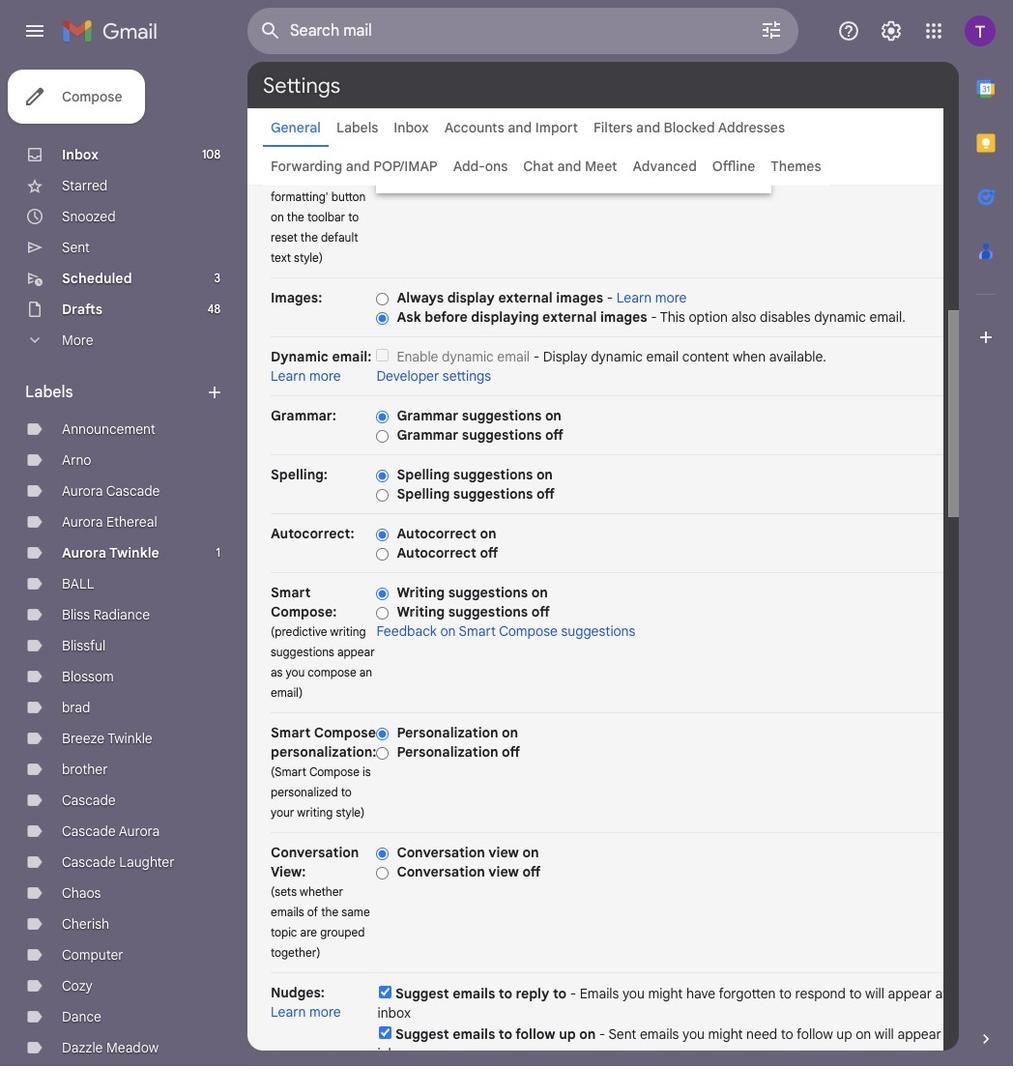 Task type: vqa. For each thing, say whether or not it's contained in the screenshot.
create new label link on the left bottom of the page
no



Task type: describe. For each thing, give the bounding box(es) containing it.
(smart
[[271, 765, 307, 780]]

general link
[[271, 119, 321, 136]]

ball link
[[62, 576, 94, 593]]

off up writing suggestions on
[[480, 545, 499, 562]]

spelling suggestions off
[[397, 486, 555, 503]]

0 vertical spatial learn
[[617, 289, 652, 307]]

learn inside nudges: learn more
[[271, 1004, 306, 1021]]

ons
[[485, 158, 508, 175]]

Personalization on radio
[[377, 727, 389, 742]]

might
[[648, 986, 683, 1003]]

compose up personalization:
[[314, 724, 376, 742]]

appear inside - emails you might have forgotten to respond to will appear at the top of
[[889, 986, 932, 1003]]

to right reply
[[553, 986, 567, 1003]]

bliss radiance link
[[62, 606, 150, 624]]

writing inside smart compose personalization: (smart compose is personalized to your writing style)
[[297, 806, 333, 820]]

up
[[559, 1026, 576, 1044]]

emails inside conversation view: (sets whether emails of the same topic are grouped together)
[[271, 905, 304, 920]]

ask
[[397, 309, 421, 326]]

(use
[[271, 169, 295, 184]]

(use the 'remove formatting' button on the toolbar to reset the default text style)
[[271, 169, 366, 265]]

cascade for cascade laughter
[[62, 854, 116, 871]]

compose down personalization:
[[309, 765, 360, 780]]

conversation for conversation view on
[[397, 844, 485, 862]]

Spelling suggestions on radio
[[377, 469, 389, 483]]

nudges: learn more
[[271, 985, 341, 1021]]

filters and blocked addresses
[[594, 119, 785, 136]]

off for writing suggestions on
[[532, 604, 550, 621]]

always display external images - learn more
[[397, 289, 687, 307]]

style) inside smart compose personalization: (smart compose is personalized to your writing style)
[[336, 806, 365, 820]]

and for chat
[[558, 158, 582, 175]]

same
[[342, 905, 370, 920]]

grammar suggestions off
[[397, 427, 564, 444]]

inbox for inbox link to the bottom
[[62, 146, 99, 163]]

advanced
[[633, 158, 697, 175]]

chat
[[524, 158, 554, 175]]

together)
[[271, 946, 321, 960]]

bliss radiance
[[62, 606, 150, 624]]

on down spelling suggestions off in the top of the page
[[480, 525, 497, 543]]

an
[[360, 665, 373, 680]]

suggestions for grammar suggestions off
[[462, 427, 542, 444]]

topic
[[271, 926, 297, 940]]

writing inside smart compose: (predictive writing suggestions appear as you compose an email)
[[330, 625, 366, 639]]

to left the 'respond'
[[780, 986, 792, 1003]]

dynamic
[[271, 348, 329, 366]]

learn inside dynamic email: learn more
[[271, 368, 306, 385]]

(predictive
[[271, 625, 327, 639]]

general
[[271, 119, 321, 136]]

add-ons
[[453, 158, 508, 175]]

personalized
[[271, 785, 338, 800]]

labels navigation
[[0, 62, 248, 1067]]

1 horizontal spatial dynamic
[[591, 348, 643, 366]]

on up feedback on smart compose suggestions
[[532, 584, 548, 602]]

twinkle for aurora twinkle
[[109, 545, 159, 562]]

suggestions for writing suggestions on
[[448, 584, 528, 602]]

aurora for aurora twinkle
[[62, 545, 106, 562]]

aurora ethereal
[[62, 514, 157, 531]]

on down writing suggestions off
[[441, 623, 456, 640]]

emails for suggest emails to follow up on
[[453, 1026, 495, 1044]]

suggestions for writing suggestions off
[[448, 604, 528, 621]]

suggest emails to reply to
[[396, 986, 567, 1003]]

the inside conversation view: (sets whether emails of the same topic are grouped together)
[[321, 905, 339, 920]]

off for conversation view on
[[523, 864, 541, 881]]

compose inside button
[[62, 88, 122, 105]]

display
[[448, 289, 495, 307]]

feedback on smart compose suggestions
[[377, 623, 636, 640]]

1 horizontal spatial inbox link
[[394, 119, 429, 136]]

disables
[[760, 309, 811, 326]]

chat and meet
[[524, 158, 618, 175]]

forwarding and pop/imap
[[271, 158, 438, 175]]

chaos
[[62, 885, 101, 902]]

breeze twinkle
[[62, 730, 152, 748]]

brother
[[62, 761, 108, 779]]

when
[[733, 348, 766, 366]]

themes
[[771, 158, 822, 175]]

twinkle for breeze twinkle
[[107, 730, 152, 748]]

forgotten
[[719, 986, 776, 1003]]

labels link
[[336, 119, 378, 136]]

the up formatting'
[[298, 169, 316, 184]]

drafts
[[62, 301, 103, 318]]

personalization for personalization on
[[397, 724, 499, 742]]

chaos link
[[62, 885, 101, 902]]

off for spelling suggestions on
[[537, 486, 555, 503]]

conversation view: (sets whether emails of the same topic are grouped together)
[[271, 844, 370, 960]]

is
[[363, 765, 371, 780]]

grammar for grammar suggestions on
[[397, 407, 459, 425]]

gmail image
[[62, 12, 167, 50]]

will
[[866, 986, 885, 1003]]

on up conversation view off
[[523, 844, 539, 862]]

view:
[[271, 864, 306, 881]]

blossom link
[[62, 668, 114, 686]]

learn more link for nudges:
[[271, 1004, 341, 1021]]

1 email from the left
[[498, 348, 530, 366]]

aurora for aurora ethereal
[[62, 514, 103, 531]]

spelling for spelling suggestions on
[[397, 466, 450, 484]]

Autocorrect off radio
[[377, 547, 389, 562]]

style) inside '(use the 'remove formatting' button on the toolbar to reset the default text style)'
[[294, 251, 323, 265]]

breeze twinkle link
[[62, 730, 152, 748]]

on down display at the right top of the page
[[545, 407, 562, 425]]

settings
[[443, 368, 491, 385]]

have
[[687, 986, 716, 1003]]

import
[[536, 119, 578, 136]]

aurora twinkle
[[62, 545, 159, 562]]

and for filters
[[637, 119, 661, 136]]

cascade laughter
[[62, 854, 175, 871]]

developer settings link
[[377, 368, 491, 385]]

suggestions for spelling suggestions on
[[453, 466, 533, 484]]

aurora ethereal link
[[62, 514, 157, 531]]

on up the "personalization off"
[[502, 724, 519, 742]]

support image
[[838, 19, 861, 43]]

you inside smart compose: (predictive writing suggestions appear as you compose an email)
[[286, 665, 305, 680]]

Ask before displaying external images radio
[[377, 311, 389, 326]]

displaying
[[471, 309, 539, 326]]

cozy link
[[62, 978, 93, 995]]

filters and blocked addresses link
[[594, 119, 785, 136]]

Writing suggestions on radio
[[377, 587, 389, 601]]

Conversation view on radio
[[377, 847, 389, 862]]

available.
[[770, 348, 827, 366]]

enable dynamic email - display dynamic email content when available. developer settings
[[377, 348, 827, 385]]

dance link
[[62, 1009, 101, 1026]]

laughter
[[119, 854, 175, 871]]

to inside '(use the 'remove formatting' button on the toolbar to reset the default text style)'
[[348, 210, 359, 224]]

follow
[[516, 1026, 556, 1044]]

arno link
[[62, 452, 91, 469]]

computer
[[62, 947, 123, 964]]

brad
[[62, 699, 90, 717]]

forwarding
[[271, 158, 343, 175]]

dynamic email: learn more
[[271, 348, 372, 385]]

more inside dynamic email: learn more
[[310, 368, 341, 385]]

blissful
[[62, 637, 106, 655]]

aurora cascade link
[[62, 483, 160, 500]]

of inside conversation view: (sets whether emails of the same topic are grouped together)
[[307, 905, 318, 920]]

Grammar suggestions on radio
[[377, 410, 389, 424]]

chat and meet link
[[524, 158, 618, 175]]

blissful link
[[62, 637, 106, 655]]

always
[[397, 289, 444, 307]]

autocorrect for autocorrect off
[[397, 545, 477, 562]]

scheduled link
[[62, 270, 132, 287]]



Task type: locate. For each thing, give the bounding box(es) containing it.
email down "this"
[[647, 348, 679, 366]]

respond
[[796, 986, 846, 1003]]

off down the grammar suggestions on
[[545, 427, 564, 444]]

to right personalized
[[341, 785, 352, 800]]

and for accounts
[[508, 119, 532, 136]]

'remove
[[318, 169, 363, 184]]

off up feedback on smart compose suggestions
[[532, 604, 550, 621]]

and for forwarding
[[346, 158, 370, 175]]

meadow
[[106, 1040, 159, 1057]]

inbox up starred
[[62, 146, 99, 163]]

None checkbox
[[377, 349, 389, 362], [380, 987, 392, 999], [377, 349, 389, 362], [380, 987, 392, 999]]

0 vertical spatial inbox link
[[394, 119, 429, 136]]

1 vertical spatial twinkle
[[107, 730, 152, 748]]

labels inside navigation
[[25, 383, 73, 402]]

dynamic
[[815, 309, 867, 326], [442, 348, 494, 366], [591, 348, 643, 366]]

1 vertical spatial smart
[[459, 623, 496, 640]]

learn up ask before displaying external images - this option also disables dynamic email.
[[617, 289, 652, 307]]

0 horizontal spatial you
[[286, 665, 305, 680]]

of right top at the bottom right of page
[[999, 986, 1012, 1003]]

appear left at
[[889, 986, 932, 1003]]

0 vertical spatial writing
[[397, 584, 445, 602]]

off down personalization on
[[502, 744, 520, 761]]

- inside - emails you might have forgotten to respond to will appear at the top of
[[570, 986, 577, 1003]]

more
[[62, 332, 93, 349]]

0 vertical spatial smart
[[271, 584, 311, 602]]

1 vertical spatial you
[[623, 986, 645, 1003]]

you
[[286, 665, 305, 680], [623, 986, 645, 1003]]

sent link
[[62, 239, 90, 256]]

the down whether
[[321, 905, 339, 920]]

tab list
[[960, 62, 1014, 997]]

cascade for cascade link
[[62, 792, 116, 810]]

- inside enable dynamic email - display dynamic email content when available. developer settings
[[534, 348, 540, 366]]

1
[[216, 546, 221, 560]]

conversation up conversation view off
[[397, 844, 485, 862]]

1 horizontal spatial appear
[[889, 986, 932, 1003]]

spelling right spelling suggestions on radio
[[397, 466, 450, 484]]

2 horizontal spatial dynamic
[[815, 309, 867, 326]]

1 vertical spatial inbox
[[62, 146, 99, 163]]

1 vertical spatial personalization
[[397, 744, 499, 761]]

images:
[[271, 289, 322, 307]]

appear inside smart compose: (predictive writing suggestions appear as you compose an email)
[[337, 645, 375, 660]]

None search field
[[248, 8, 799, 54]]

writing up compose
[[330, 625, 366, 639]]

announcement link
[[62, 421, 155, 438]]

cherish
[[62, 916, 109, 933]]

compose down writing suggestions off
[[499, 623, 558, 640]]

0 vertical spatial external
[[499, 289, 553, 307]]

smart up the compose:
[[271, 584, 311, 602]]

0 vertical spatial learn more link
[[617, 289, 687, 307]]

aurora up 'ball'
[[62, 545, 106, 562]]

appear up the an
[[337, 645, 375, 660]]

writing
[[397, 584, 445, 602], [397, 604, 445, 621]]

of inside - emails you might have forgotten to respond to will appear at the top of
[[999, 986, 1012, 1003]]

0 vertical spatial view
[[489, 844, 519, 862]]

Always display external images radio
[[377, 292, 389, 306]]

settings image
[[880, 19, 903, 43]]

ball
[[62, 576, 94, 593]]

formatting'
[[271, 190, 329, 204]]

grouped
[[320, 926, 365, 940]]

cascade up ethereal
[[106, 483, 160, 500]]

0 horizontal spatial inbox
[[62, 146, 99, 163]]

conversation for conversation view: (sets whether emails of the same topic are grouped together)
[[271, 844, 359, 862]]

0 horizontal spatial dynamic
[[442, 348, 494, 366]]

0 vertical spatial spelling
[[397, 466, 450, 484]]

1 vertical spatial learn more link
[[271, 368, 341, 385]]

personalization:
[[271, 744, 377, 761]]

inbox for right inbox link
[[394, 119, 429, 136]]

aurora twinkle link
[[62, 545, 159, 562]]

1 vertical spatial external
[[543, 309, 597, 326]]

images up display at the right top of the page
[[557, 289, 604, 307]]

spelling suggestions on
[[397, 466, 553, 484]]

labels for labels link
[[336, 119, 378, 136]]

labels heading
[[25, 383, 205, 402]]

external down "always display external images - learn more"
[[543, 309, 597, 326]]

content
[[683, 348, 730, 366]]

toolbar
[[307, 210, 345, 224]]

2 writing from the top
[[397, 604, 445, 621]]

view for off
[[489, 864, 519, 881]]

feedback
[[377, 623, 437, 640]]

dazzle meadow link
[[62, 1040, 159, 1057]]

cascade up chaos
[[62, 854, 116, 871]]

conversation inside conversation view: (sets whether emails of the same topic are grouped together)
[[271, 844, 359, 862]]

0 vertical spatial appear
[[337, 645, 375, 660]]

images left "this"
[[601, 309, 648, 326]]

labels up forwarding and pop/imap link
[[336, 119, 378, 136]]

suggestions for grammar suggestions on
[[462, 407, 542, 425]]

email:
[[332, 348, 372, 366]]

spelling for spelling suggestions off
[[397, 486, 450, 503]]

of up are
[[307, 905, 318, 920]]

dance
[[62, 1009, 101, 1026]]

view up conversation view off
[[489, 844, 519, 862]]

1 vertical spatial view
[[489, 864, 519, 881]]

writing for writing suggestions on
[[397, 584, 445, 602]]

breeze
[[62, 730, 105, 748]]

drafts link
[[62, 301, 103, 318]]

0 vertical spatial images
[[557, 289, 604, 307]]

1 horizontal spatial email
[[647, 348, 679, 366]]

smart inside smart compose: (predictive writing suggestions appear as you compose an email)
[[271, 584, 311, 602]]

more down the nudges: on the left of page
[[310, 1004, 341, 1021]]

on up reset at the left of the page
[[271, 210, 284, 224]]

grammar for grammar suggestions off
[[397, 427, 459, 444]]

suggest for suggest emails to reply to
[[396, 986, 449, 1003]]

view for on
[[489, 844, 519, 862]]

whether
[[300, 885, 343, 900]]

emails
[[580, 986, 619, 1003]]

1 personalization from the top
[[397, 724, 499, 742]]

and right "chat"
[[558, 158, 582, 175]]

learn more link up ask before displaying external images - this option also disables dynamic email.
[[617, 289, 687, 307]]

learn more link down dynamic
[[271, 368, 341, 385]]

1 vertical spatial grammar
[[397, 427, 459, 444]]

off down spelling suggestions on
[[537, 486, 555, 503]]

1 vertical spatial of
[[999, 986, 1012, 1003]]

the
[[298, 169, 316, 184], [287, 210, 305, 224], [301, 230, 318, 245], [321, 905, 339, 920], [952, 986, 972, 1003]]

labels
[[336, 119, 378, 136], [25, 383, 73, 402]]

blossom
[[62, 668, 114, 686]]

main menu image
[[23, 19, 46, 43]]

learn more link
[[617, 289, 687, 307], [271, 368, 341, 385], [271, 1004, 341, 1021]]

1 writing from the top
[[397, 584, 445, 602]]

- left display at the right top of the page
[[534, 348, 540, 366]]

writing for writing suggestions off
[[397, 604, 445, 621]]

2 view from the top
[[489, 864, 519, 881]]

emails
[[271, 905, 304, 920], [453, 986, 495, 1003], [453, 1026, 495, 1044]]

to inside smart compose personalization: (smart compose is personalized to your writing style)
[[341, 785, 352, 800]]

you left might
[[623, 986, 645, 1003]]

0 vertical spatial personalization
[[397, 724, 499, 742]]

offline
[[713, 158, 756, 175]]

email.
[[870, 309, 906, 326]]

nudges:
[[271, 985, 325, 1002]]

learn down the nudges: on the left of page
[[271, 1004, 306, 1021]]

cascade down brother
[[62, 792, 116, 810]]

0 vertical spatial suggest
[[396, 986, 449, 1003]]

autocorrect up autocorrect off
[[397, 525, 477, 543]]

inbox up pop/imap
[[394, 119, 429, 136]]

compose button
[[8, 70, 146, 124]]

1 autocorrect from the top
[[397, 525, 477, 543]]

0 vertical spatial of
[[307, 905, 318, 920]]

0 vertical spatial emails
[[271, 905, 304, 920]]

Personalization off radio
[[377, 747, 389, 761]]

and left import
[[508, 119, 532, 136]]

aurora
[[62, 483, 103, 500], [62, 514, 103, 531], [62, 545, 106, 562], [119, 823, 160, 841]]

2 vertical spatial smart
[[271, 724, 311, 742]]

this
[[660, 309, 686, 326]]

compose down "gmail" image
[[62, 88, 122, 105]]

external
[[499, 289, 553, 307], [543, 309, 597, 326]]

Autocorrect on radio
[[377, 528, 389, 542]]

1 vertical spatial learn
[[271, 368, 306, 385]]

cascade down cascade link
[[62, 823, 116, 841]]

autocorrect down autocorrect on
[[397, 545, 477, 562]]

(sets
[[271, 885, 297, 900]]

1 vertical spatial appear
[[889, 986, 932, 1003]]

emails down suggest emails to reply to
[[453, 1026, 495, 1044]]

the down formatting'
[[287, 210, 305, 224]]

on inside '(use the 'remove formatting' button on the toolbar to reset the default text style)'
[[271, 210, 284, 224]]

external up displaying
[[499, 289, 553, 307]]

labels down more
[[25, 383, 73, 402]]

1 grammar from the top
[[397, 407, 459, 425]]

1 horizontal spatial style)
[[336, 806, 365, 820]]

conversation down conversation view on
[[397, 864, 485, 881]]

enable
[[397, 348, 439, 366]]

inbox inside labels navigation
[[62, 146, 99, 163]]

smart for smart compose personalization:
[[271, 724, 311, 742]]

and up the button
[[346, 158, 370, 175]]

Spelling suggestions off radio
[[377, 488, 389, 503]]

filters
[[594, 119, 633, 136]]

2 vertical spatial learn
[[271, 1004, 306, 1021]]

view down conversation view on
[[489, 864, 519, 881]]

dynamic right display at the right top of the page
[[591, 348, 643, 366]]

1 vertical spatial spelling
[[397, 486, 450, 503]]

smart compose personalization: (smart compose is personalized to your writing style)
[[271, 724, 377, 820]]

- up ask before displaying external images - this option also disables dynamic email.
[[607, 289, 613, 307]]

Grammar suggestions off radio
[[377, 429, 389, 444]]

1 spelling from the top
[[397, 466, 450, 484]]

0 vertical spatial inbox
[[394, 119, 429, 136]]

smart inside smart compose personalization: (smart compose is personalized to your writing style)
[[271, 724, 311, 742]]

1 vertical spatial images
[[601, 309, 648, 326]]

add-
[[453, 158, 485, 175]]

inbox link up starred
[[62, 146, 99, 163]]

suggestions for spelling suggestions off
[[453, 486, 533, 503]]

writing down personalized
[[297, 806, 333, 820]]

1 vertical spatial autocorrect
[[397, 545, 477, 562]]

2 vertical spatial more
[[310, 1004, 341, 1021]]

1 vertical spatial writing
[[297, 806, 333, 820]]

reset
[[271, 230, 298, 245]]

personalization down personalization on
[[397, 744, 499, 761]]

2 personalization from the top
[[397, 744, 499, 761]]

0 vertical spatial labels
[[336, 119, 378, 136]]

autocorrect on
[[397, 525, 497, 543]]

0 horizontal spatial of
[[307, 905, 318, 920]]

dynamic up settings
[[442, 348, 494, 366]]

1 horizontal spatial of
[[999, 986, 1012, 1003]]

suggest for suggest emails to follow up on
[[396, 1026, 449, 1044]]

108
[[202, 147, 221, 162]]

cascade
[[106, 483, 160, 500], [62, 792, 116, 810], [62, 823, 116, 841], [62, 854, 116, 871]]

aurora for aurora cascade
[[62, 483, 103, 500]]

to down the button
[[348, 210, 359, 224]]

settings
[[263, 72, 341, 98]]

1 vertical spatial inbox link
[[62, 146, 99, 163]]

1 horizontal spatial you
[[623, 986, 645, 1003]]

on right the up
[[580, 1026, 596, 1044]]

writing suggestions on
[[397, 584, 548, 602]]

1 vertical spatial more
[[310, 368, 341, 385]]

cascade link
[[62, 792, 116, 810]]

reply
[[516, 986, 550, 1003]]

emails up suggest emails to follow up on
[[453, 986, 495, 1003]]

personalization up the "personalization off"
[[397, 724, 499, 742]]

are
[[300, 926, 317, 940]]

emails for suggest emails to reply to
[[453, 986, 495, 1003]]

aurora up the aurora twinkle
[[62, 514, 103, 531]]

announcement
[[62, 421, 155, 438]]

writing suggestions off
[[397, 604, 550, 621]]

off for grammar suggestions on
[[545, 427, 564, 444]]

Suggest emails to follow up on checkbox
[[380, 1027, 392, 1040]]

grammar down developer settings link at left
[[397, 407, 459, 425]]

spelling right the spelling suggestions off radio
[[397, 486, 450, 503]]

more inside nudges: learn more
[[310, 1004, 341, 1021]]

style)
[[294, 251, 323, 265], [336, 806, 365, 820]]

smart compose: (predictive writing suggestions appear as you compose an email)
[[271, 584, 375, 700]]

inbox link up pop/imap
[[394, 119, 429, 136]]

0 horizontal spatial style)
[[294, 251, 323, 265]]

1 horizontal spatial labels
[[336, 119, 378, 136]]

2 spelling from the top
[[397, 486, 450, 503]]

cascade for cascade aurora
[[62, 823, 116, 841]]

advanced link
[[633, 158, 697, 175]]

1 view from the top
[[489, 844, 519, 862]]

1 horizontal spatial inbox
[[394, 119, 429, 136]]

0 horizontal spatial appear
[[337, 645, 375, 660]]

writing up feedback
[[397, 604, 445, 621]]

2 email from the left
[[647, 348, 679, 366]]

dynamic left email.
[[815, 309, 867, 326]]

to left reply
[[499, 986, 513, 1003]]

Conversation view off radio
[[377, 866, 389, 881]]

conversation
[[271, 844, 359, 862], [397, 844, 485, 862], [397, 864, 485, 881]]

on up spelling suggestions off in the top of the page
[[537, 466, 553, 484]]

grammar right grammar suggestions off "option"
[[397, 427, 459, 444]]

2 autocorrect from the top
[[397, 545, 477, 562]]

style) right text
[[294, 251, 323, 265]]

blocked
[[664, 119, 715, 136]]

2 grammar from the top
[[397, 427, 459, 444]]

Search mail text field
[[290, 21, 706, 41]]

aurora up the laughter
[[119, 823, 160, 841]]

1 vertical spatial style)
[[336, 806, 365, 820]]

the right reset at the left of the page
[[301, 230, 318, 245]]

personalization off
[[397, 744, 520, 761]]

grammar
[[397, 407, 459, 425], [397, 427, 459, 444]]

search mail image
[[253, 14, 288, 48]]

you inside - emails you might have forgotten to respond to will appear at the top of
[[623, 986, 645, 1003]]

more up "this"
[[656, 289, 687, 307]]

0 vertical spatial grammar
[[397, 407, 459, 425]]

more
[[656, 289, 687, 307], [310, 368, 341, 385], [310, 1004, 341, 1021]]

snoozed
[[62, 208, 116, 225]]

-
[[607, 289, 613, 307], [651, 309, 657, 326], [534, 348, 540, 366], [570, 986, 577, 1003]]

suggestions inside smart compose: (predictive writing suggestions appear as you compose an email)
[[271, 645, 334, 660]]

the inside - emails you might have forgotten to respond to will appear at the top of
[[952, 986, 972, 1003]]

advanced search options image
[[753, 11, 791, 49]]

0 vertical spatial writing
[[330, 625, 366, 639]]

learn more link for dynamic email:
[[271, 368, 341, 385]]

0 vertical spatial more
[[656, 289, 687, 307]]

at
[[936, 986, 948, 1003]]

top
[[975, 986, 996, 1003]]

emails up 'topic'
[[271, 905, 304, 920]]

smart for smart compose:
[[271, 584, 311, 602]]

suggest up suggest emails to follow up on
[[396, 986, 449, 1003]]

smart up personalization:
[[271, 724, 311, 742]]

to left the will
[[850, 986, 862, 1003]]

forwarding and pop/imap link
[[271, 158, 438, 175]]

0 horizontal spatial email
[[498, 348, 530, 366]]

conversation for conversation view off
[[397, 864, 485, 881]]

1 vertical spatial suggest
[[396, 1026, 449, 1044]]

1 vertical spatial emails
[[453, 986, 495, 1003]]

style) down is
[[336, 806, 365, 820]]

autocorrect for autocorrect on
[[397, 525, 477, 543]]

the right at
[[952, 986, 972, 1003]]

0 vertical spatial you
[[286, 665, 305, 680]]

0 vertical spatial autocorrect
[[397, 525, 477, 543]]

off down conversation view on
[[523, 864, 541, 881]]

cascade aurora
[[62, 823, 160, 841]]

suggest right suggest emails to follow up on checkbox
[[396, 1026, 449, 1044]]

0 vertical spatial style)
[[294, 251, 323, 265]]

also
[[732, 309, 757, 326]]

- left "this"
[[651, 309, 657, 326]]

to left follow
[[499, 1026, 513, 1044]]

view
[[489, 844, 519, 862], [489, 864, 519, 881]]

0 vertical spatial twinkle
[[109, 545, 159, 562]]

conversation up view:
[[271, 844, 359, 862]]

autocorrect:
[[271, 525, 355, 543]]

inbox
[[394, 119, 429, 136], [62, 146, 99, 163]]

labels for labels heading
[[25, 383, 73, 402]]

1 vertical spatial labels
[[25, 383, 73, 402]]

learn more link down the nudges: on the left of page
[[271, 1004, 341, 1021]]

personalization for personalization off
[[397, 744, 499, 761]]

1 suggest from the top
[[396, 986, 449, 1003]]

1 vertical spatial writing
[[397, 604, 445, 621]]

2 vertical spatial learn more link
[[271, 1004, 341, 1021]]

Writing suggestions off radio
[[377, 606, 389, 621]]

learn
[[617, 289, 652, 307], [271, 368, 306, 385], [271, 1004, 306, 1021]]

2 vertical spatial emails
[[453, 1026, 495, 1044]]

0 horizontal spatial inbox link
[[62, 146, 99, 163]]

writing right writing suggestions on option
[[397, 584, 445, 602]]

and
[[508, 119, 532, 136], [637, 119, 661, 136], [346, 158, 370, 175], [558, 158, 582, 175]]

aurora down arno
[[62, 483, 103, 500]]

0 horizontal spatial labels
[[25, 383, 73, 402]]

more button
[[0, 325, 232, 356]]

- left emails
[[570, 986, 577, 1003]]

2 suggest from the top
[[396, 1026, 449, 1044]]

and right filters
[[637, 119, 661, 136]]

suggest emails to follow up on
[[396, 1026, 596, 1044]]

smart down writing suggestions off
[[459, 623, 496, 640]]



